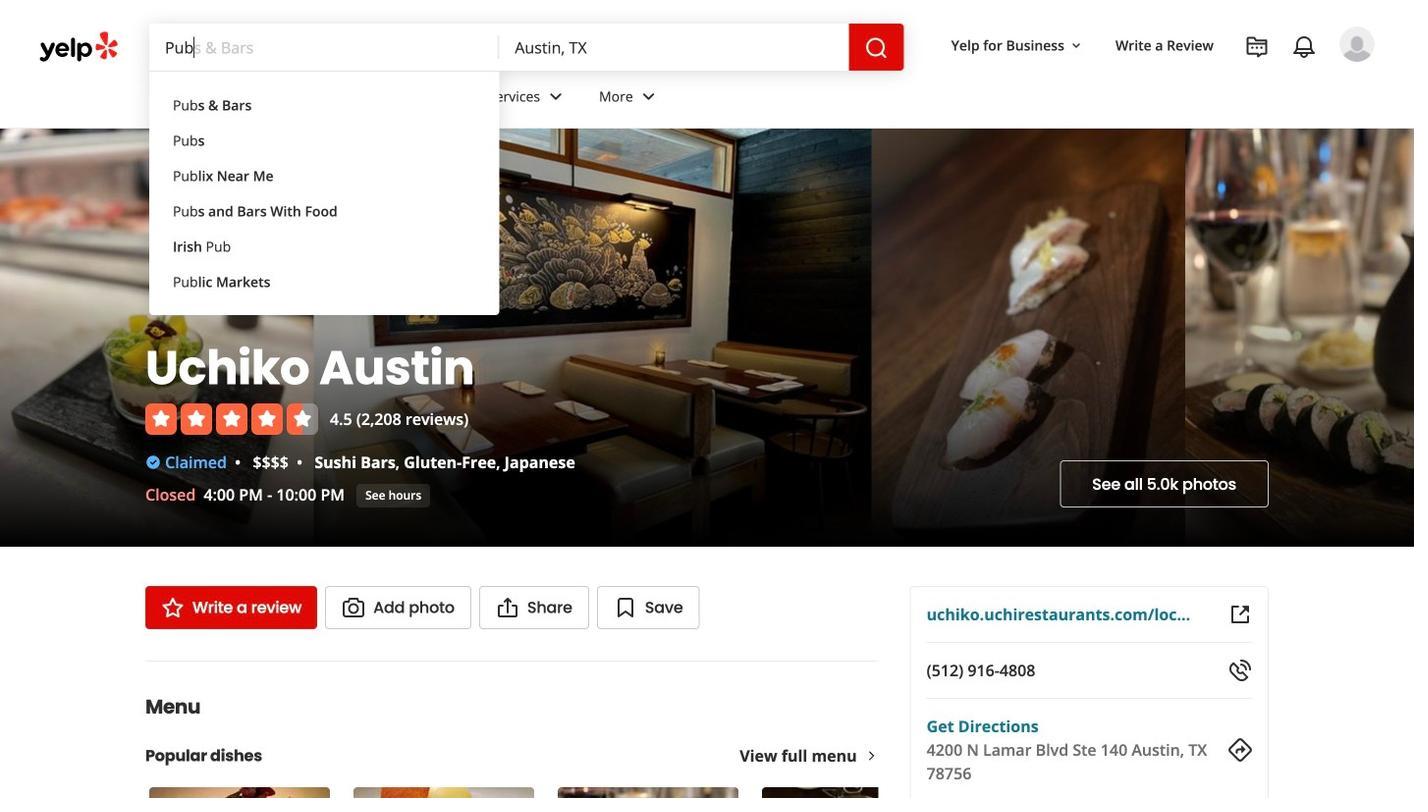 Task type: vqa. For each thing, say whether or not it's contained in the screenshot.
hama chili image
yes



Task type: describe. For each thing, give the bounding box(es) containing it.
address, neighborhood, city, state or zip text field
[[499, 24, 849, 71]]

24 external link v2 image
[[1229, 603, 1253, 627]]

24 directions v2 image
[[1229, 739, 1253, 762]]

photo of uchiko austin - austin, tx, us. p-38 hand roll image
[[1186, 129, 1415, 547]]

14 chevron right outline image
[[865, 750, 879, 763]]

jar jar duck image
[[762, 788, 943, 799]]

photo of uchiko austin - austin, tx, us. jasmine cream image
[[0, 129, 314, 547]]

hama chili image
[[149, 788, 330, 799]]

things to do, nail salons, plumbers text field
[[149, 24, 499, 71]]

user actions element
[[936, 25, 1403, 145]]

24 phone v2 image
[[1229, 659, 1253, 683]]

projects image
[[1246, 35, 1269, 59]]

2 24 chevron down v2 image from the left
[[544, 85, 568, 108]]

photo of uchiko austin - austin, tx, us. shima aji nigiri image
[[872, 129, 1186, 547]]

1 24 chevron down v2 image from the left
[[246, 85, 269, 108]]

ceci j. image
[[1340, 27, 1375, 62]]

search image
[[865, 36, 889, 60]]

24 save outline v2 image
[[614, 596, 637, 620]]

photo of uchiko austin - austin, tx, us. dinning area at the front image
[[314, 129, 872, 547]]



Task type: locate. For each thing, give the bounding box(es) containing it.
24 chevron down v2 image
[[246, 85, 269, 108], [544, 85, 568, 108], [637, 85, 661, 108]]

4.5 star rating image
[[145, 404, 318, 435]]

sweet corn sorbet image
[[354, 788, 534, 799]]

business categories element
[[149, 71, 1375, 128]]

16 chevron down v2 image
[[1069, 38, 1085, 54]]

none field address, neighborhood, city, state or zip
[[499, 24, 849, 71]]

2 horizontal spatial 24 chevron down v2 image
[[637, 85, 661, 108]]

notifications image
[[1293, 35, 1316, 59]]

24 camera v2 image
[[342, 596, 366, 620]]

24 share v2 image
[[496, 596, 520, 620]]

p 38 image
[[558, 788, 739, 799]]

24 star v2 image
[[161, 596, 185, 620]]

1 horizontal spatial 24 chevron down v2 image
[[544, 85, 568, 108]]

0 horizontal spatial 24 chevron down v2 image
[[246, 85, 269, 108]]

3 24 chevron down v2 image from the left
[[637, 85, 661, 108]]

None field
[[149, 24, 499, 71], [499, 24, 849, 71], [149, 24, 499, 71]]

  text field
[[149, 24, 499, 71]]

16 claim filled v2 image
[[145, 455, 161, 471]]

None search field
[[149, 24, 904, 71]]

menu element
[[114, 661, 947, 799]]



